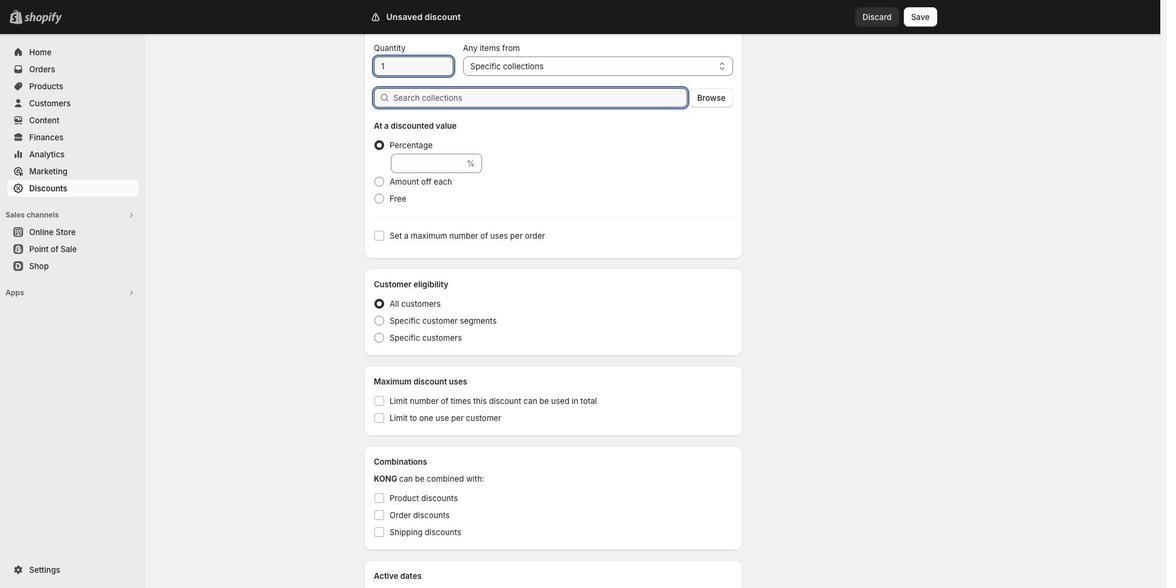 Task type: vqa. For each thing, say whether or not it's contained in the screenshot.
text box
yes



Task type: locate. For each thing, give the bounding box(es) containing it.
None text field
[[374, 57, 453, 76], [391, 154, 465, 173], [374, 57, 453, 76], [391, 154, 465, 173]]

shopify image
[[24, 12, 62, 24]]

Search collections text field
[[393, 88, 688, 108]]



